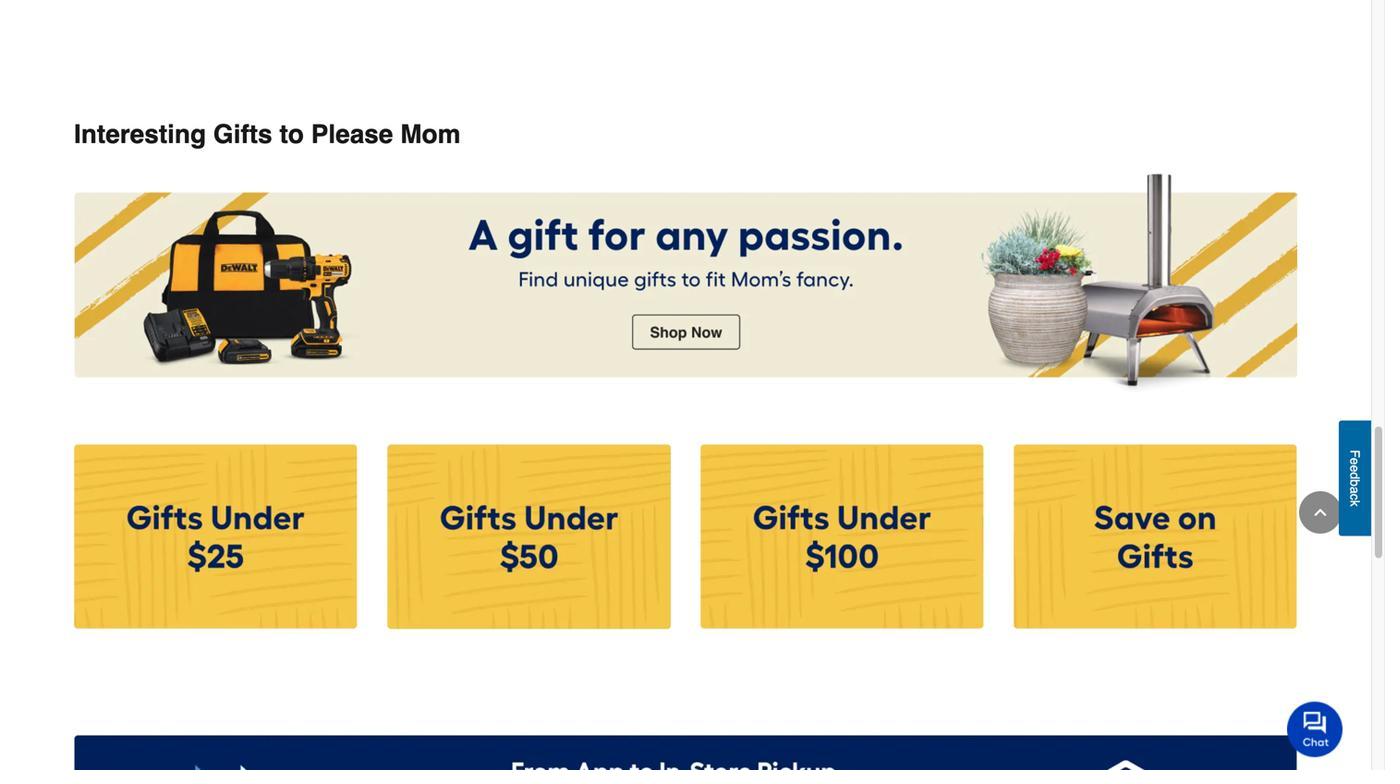 Task type: locate. For each thing, give the bounding box(es) containing it.
a gift for any passion. find unique gifts to fit mom's fancy. shop now. image
[[74, 171, 1297, 400]]

e
[[1348, 458, 1363, 465], [1348, 465, 1363, 472]]

2 e from the top
[[1348, 465, 1363, 472]]

f e e d b a c k
[[1348, 450, 1363, 507]]

to
[[280, 120, 304, 149]]

e up 'b'
[[1348, 465, 1363, 472]]

b
[[1348, 480, 1363, 487]]

scroll to top element
[[1299, 492, 1342, 534]]

c
[[1348, 494, 1363, 500]]

e up d
[[1348, 458, 1363, 465]]

gifts under $100. image
[[700, 445, 984, 633]]

gifts under $25. image
[[74, 445, 358, 633]]

interesting
[[74, 120, 206, 149]]



Task type: vqa. For each thing, say whether or not it's contained in the screenshot.
bottommost "in"
no



Task type: describe. For each thing, give the bounding box(es) containing it.
save on gifts. image
[[1014, 445, 1297, 633]]

f
[[1348, 450, 1363, 458]]

chat invite button image
[[1287, 702, 1344, 758]]

chevron up image
[[1311, 504, 1330, 522]]

1 e from the top
[[1348, 458, 1363, 465]]

d
[[1348, 472, 1363, 480]]

f e e d b a c k button
[[1339, 421, 1371, 536]]

k
[[1348, 500, 1363, 507]]

gifts
[[213, 120, 272, 149]]

from app to in-store pickup. lowe's and go. image
[[74, 736, 1297, 771]]

please
[[311, 120, 393, 149]]

interesting gifts to please mom
[[74, 120, 461, 149]]

gifts under $50. image
[[387, 445, 671, 634]]

mom
[[400, 120, 461, 149]]

a
[[1348, 487, 1363, 494]]



